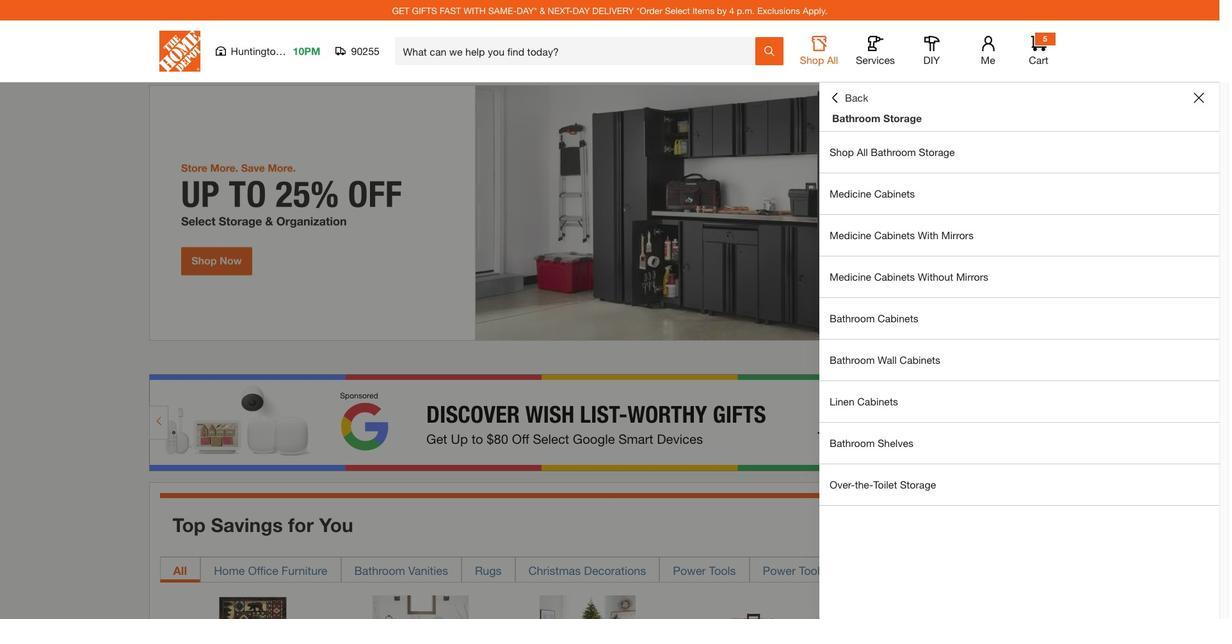 Task type: vqa. For each thing, say whether or not it's contained in the screenshot.
the Graze inside the Transform your dining table with this Fall themed Graze & Gather Centerpiece board.
no



Task type: locate. For each thing, give the bounding box(es) containing it.
all
[[827, 54, 838, 66], [857, 146, 868, 158], [173, 564, 187, 578]]

0 vertical spatial all
[[827, 54, 838, 66]]

back
[[845, 92, 868, 104]]

cabinets inside linen cabinets link
[[857, 396, 898, 408]]

diy
[[924, 54, 940, 66]]

medicine for medicine cabinets with mirrors
[[830, 229, 872, 241]]

bathroom for bathroom cabinets
[[830, 312, 875, 325]]

bathroom inside button
[[354, 564, 405, 578]]

power left tools
[[673, 564, 706, 578]]

power tool accessories
[[763, 564, 886, 578]]

cabinets inside the medicine cabinets with mirrors link
[[874, 229, 915, 241]]

power for power tools
[[673, 564, 706, 578]]

mirrors
[[942, 229, 974, 241], [956, 271, 989, 283]]

top
[[173, 514, 206, 537]]

shop all
[[800, 54, 838, 66]]

1 vertical spatial all
[[857, 146, 868, 158]]

medicine cabinets
[[830, 188, 915, 200]]

shop down bathroom storage
[[830, 146, 854, 158]]

bathroom cabinets link
[[820, 298, 1220, 339]]

2 vertical spatial medicine
[[830, 271, 872, 283]]

mirrors for medicine cabinets with mirrors
[[942, 229, 974, 241]]

day
[[573, 5, 590, 16]]

bathroom up "bathroom wall cabinets"
[[830, 312, 875, 325]]

huntington park
[[231, 45, 305, 57]]

storage for bathroom
[[919, 146, 955, 158]]

cabinets right linen
[[857, 396, 898, 408]]

me
[[981, 54, 995, 66]]

2 vertical spatial storage
[[900, 479, 936, 491]]

items
[[693, 5, 715, 16]]

bathroom vanities button
[[341, 557, 462, 583]]

1 vertical spatial medicine
[[830, 229, 872, 241]]

menu
[[820, 132, 1220, 506]]

storage
[[884, 112, 922, 124], [919, 146, 955, 158], [900, 479, 936, 491]]

christmas decorations button
[[515, 557, 660, 583]]

power for power tool accessories
[[763, 564, 796, 578]]

home office furniture
[[214, 564, 327, 578]]

cart 5
[[1029, 34, 1049, 66]]

fast
[[440, 5, 461, 16]]

0 horizontal spatial all
[[173, 564, 187, 578]]

shop
[[800, 54, 824, 66], [830, 146, 854, 158]]

linen
[[830, 396, 855, 408]]

0 vertical spatial shop
[[800, 54, 824, 66]]

&
[[540, 5, 545, 16]]

medicine cabinets without mirrors link
[[820, 257, 1220, 298]]

office
[[248, 564, 278, 578]]

cabinets right the wall
[[900, 354, 941, 366]]

bathroom vanities
[[354, 564, 448, 578]]

4
[[729, 5, 734, 16]]

buffalo bear brown/red 5 ft. x 7 ft. indoor area rug image
[[205, 596, 301, 620]]

0 vertical spatial mirrors
[[942, 229, 974, 241]]

bathroom for bathroom vanities
[[354, 564, 405, 578]]

p.m.
[[737, 5, 755, 16]]

top savings for you
[[173, 514, 353, 537]]

2 medicine from the top
[[830, 229, 872, 241]]

medicine cabinets link
[[820, 174, 1220, 214]]

without
[[918, 271, 954, 283]]

1 power from the left
[[673, 564, 706, 578]]

cabinets left without
[[874, 271, 915, 283]]

bathroom left vanities
[[354, 564, 405, 578]]

medicine for medicine cabinets without mirrors
[[830, 271, 872, 283]]

medicine cabinets with mirrors
[[830, 229, 974, 241]]

cabinets left with
[[874, 229, 915, 241]]

medicine down shop all bathroom storage
[[830, 188, 872, 200]]

christmas decorations
[[529, 564, 646, 578]]

1 vertical spatial mirrors
[[956, 271, 989, 283]]

power
[[673, 564, 706, 578], [763, 564, 796, 578]]

linen cabinets
[[830, 396, 898, 408]]

exclusions
[[757, 5, 800, 16]]

cabinets inside medicine cabinets link
[[874, 188, 915, 200]]

shop all button
[[799, 36, 840, 67]]

medicine cabinets without mirrors
[[830, 271, 989, 283]]

all down bathroom storage
[[857, 146, 868, 158]]

all button
[[160, 557, 200, 583]]

all up back button
[[827, 54, 838, 66]]

all down top in the left of the page
[[173, 564, 187, 578]]

medicine down medicine cabinets
[[830, 229, 872, 241]]

medicine for medicine cabinets
[[830, 188, 872, 200]]

power left the 'tool'
[[763, 564, 796, 578]]

1 vertical spatial shop
[[830, 146, 854, 158]]

1 horizontal spatial all
[[827, 54, 838, 66]]

medicine up bathroom cabinets
[[830, 271, 872, 283]]

90255 button
[[336, 45, 380, 58]]

bathroom cabinets
[[830, 312, 919, 325]]

0 horizontal spatial power
[[673, 564, 706, 578]]

mirrors right with
[[942, 229, 974, 241]]

apply.
[[803, 5, 828, 16]]

linen cabinets link
[[820, 382, 1220, 423]]

1 medicine from the top
[[830, 188, 872, 200]]

the home depot logo image
[[159, 31, 200, 72]]

services
[[856, 54, 895, 66]]

1 horizontal spatial shop
[[830, 146, 854, 158]]

3 medicine from the top
[[830, 271, 872, 283]]

medicine inside "link"
[[830, 271, 872, 283]]

cabinets inside 'medicine cabinets without mirrors' "link"
[[874, 271, 915, 283]]

5
[[1043, 34, 1047, 44]]

bathroom for bathroom shelves
[[830, 437, 875, 449]]

90255
[[351, 45, 380, 57]]

tools
[[709, 564, 736, 578]]

cabinets for bathroom cabinets
[[878, 312, 919, 325]]

bathroom shelves link
[[820, 423, 1220, 464]]

bathroom left the wall
[[830, 354, 875, 366]]

over-the-toilet storage
[[830, 479, 936, 491]]

over-
[[830, 479, 855, 491]]

10pm
[[293, 45, 320, 57]]

mirrors right without
[[956, 271, 989, 283]]

bathroom up over-
[[830, 437, 875, 449]]

vanities
[[408, 564, 448, 578]]

0 vertical spatial medicine
[[830, 188, 872, 200]]

2 power from the left
[[763, 564, 796, 578]]

cabinets inside bathroom wall cabinets link
[[900, 354, 941, 366]]

1 horizontal spatial power
[[763, 564, 796, 578]]

0 horizontal spatial shop
[[800, 54, 824, 66]]

for
[[288, 514, 314, 537]]

me button
[[968, 36, 1009, 67]]

shop down apply.
[[800, 54, 824, 66]]

bathroom down back
[[832, 112, 881, 124]]

cabinets inside the bathroom cabinets link
[[878, 312, 919, 325]]

mirrors inside "link"
[[956, 271, 989, 283]]

shop inside shop all bathroom storage link
[[830, 146, 854, 158]]

cabinets down shop all bathroom storage
[[874, 188, 915, 200]]

medicine
[[830, 188, 872, 200], [830, 229, 872, 241], [830, 271, 872, 283]]

cabinets up the wall
[[878, 312, 919, 325]]

shop inside the shop all button
[[800, 54, 824, 66]]

with
[[464, 5, 486, 16]]

2 horizontal spatial all
[[857, 146, 868, 158]]

cabinets
[[874, 188, 915, 200], [874, 229, 915, 241], [874, 271, 915, 283], [878, 312, 919, 325], [900, 354, 941, 366], [857, 396, 898, 408]]

park
[[284, 45, 305, 57]]

bathroom
[[832, 112, 881, 124], [871, 146, 916, 158], [830, 312, 875, 325], [830, 354, 875, 366], [830, 437, 875, 449], [354, 564, 405, 578]]

1 vertical spatial storage
[[919, 146, 955, 158]]

bathroom shelves
[[830, 437, 914, 449]]



Task type: describe. For each thing, give the bounding box(es) containing it.
2 vertical spatial all
[[173, 564, 187, 578]]

feedback link image
[[1212, 216, 1229, 286]]

get
[[392, 5, 410, 16]]

bathroom storage
[[832, 112, 922, 124]]

with
[[918, 229, 939, 241]]

6 ft. pre-lit green fir artificial christmas tree with 350 led lights 9 functional multi-color remote controller image
[[540, 596, 636, 620]]

What can we help you find today? search field
[[403, 38, 755, 65]]

power tools
[[673, 564, 736, 578]]

get gifts fast with same-day* & next-day delivery *order select items by 4 p.m. exclusions apply.
[[392, 5, 828, 16]]

bathroom for bathroom storage
[[832, 112, 881, 124]]

select
[[665, 5, 690, 16]]

storage for toilet
[[900, 479, 936, 491]]

cabinets for medicine cabinets with mirrors
[[874, 229, 915, 241]]

by
[[717, 5, 727, 16]]

accessories
[[823, 564, 886, 578]]

drawer close image
[[1194, 93, 1204, 103]]

over-the-toilet storage link
[[820, 465, 1220, 506]]

power tool accessories button
[[749, 557, 899, 583]]

christmas
[[529, 564, 581, 578]]

rugs button
[[462, 557, 515, 583]]

tool
[[799, 564, 820, 578]]

home office furniture button
[[200, 557, 341, 583]]

wall
[[878, 354, 897, 366]]

cart
[[1029, 54, 1049, 66]]

shop for shop all bathroom storage
[[830, 146, 854, 158]]

decorations
[[584, 564, 646, 578]]

back button
[[830, 92, 868, 104]]

cabinets for medicine cabinets without mirrors
[[874, 271, 915, 283]]

furniture
[[282, 564, 327, 578]]

power tools button
[[660, 557, 749, 583]]

home
[[214, 564, 245, 578]]

shop all bathroom storage
[[830, 146, 955, 158]]

the-
[[855, 479, 873, 491]]

huntington
[[231, 45, 281, 57]]

bathroom wall cabinets link
[[820, 340, 1220, 381]]

img for store more. save more. up to 25% off select storage & organization image
[[149, 85, 1071, 341]]

diy button
[[911, 36, 952, 67]]

all for shop all
[[827, 54, 838, 66]]

delivery
[[592, 5, 634, 16]]

shelves
[[878, 437, 914, 449]]

bathroom for bathroom wall cabinets
[[830, 354, 875, 366]]

sonoma 48 in. w x 22 in. d x 34 in. h single sink bath vanity in almond latte with carrara marble top image
[[372, 596, 469, 620]]

day*
[[517, 5, 537, 16]]

you
[[319, 514, 353, 537]]

savings
[[211, 514, 283, 537]]

same-
[[488, 5, 517, 16]]

toilet
[[873, 479, 897, 491]]

cabinets for medicine cabinets
[[874, 188, 915, 200]]

m18 fuel 18-v lithium-ion brushless cordless hammer drill and impact driver combo kit (2-tool) with router image
[[707, 596, 804, 620]]

shop all bathroom storage link
[[820, 132, 1220, 173]]

services button
[[855, 36, 896, 67]]

bathroom wall cabinets
[[830, 354, 941, 366]]

next-
[[548, 5, 573, 16]]

bathroom down bathroom storage
[[871, 146, 916, 158]]

menu containing shop all bathroom storage
[[820, 132, 1220, 506]]

*order
[[637, 5, 663, 16]]

0 vertical spatial storage
[[884, 112, 922, 124]]

gifts
[[412, 5, 437, 16]]

medicine cabinets with mirrors link
[[820, 215, 1220, 256]]

cabinets for linen cabinets
[[857, 396, 898, 408]]

all for shop all bathroom storage
[[857, 146, 868, 158]]

rugs
[[475, 564, 502, 578]]

mirrors for medicine cabinets without mirrors
[[956, 271, 989, 283]]

shop for shop all
[[800, 54, 824, 66]]



